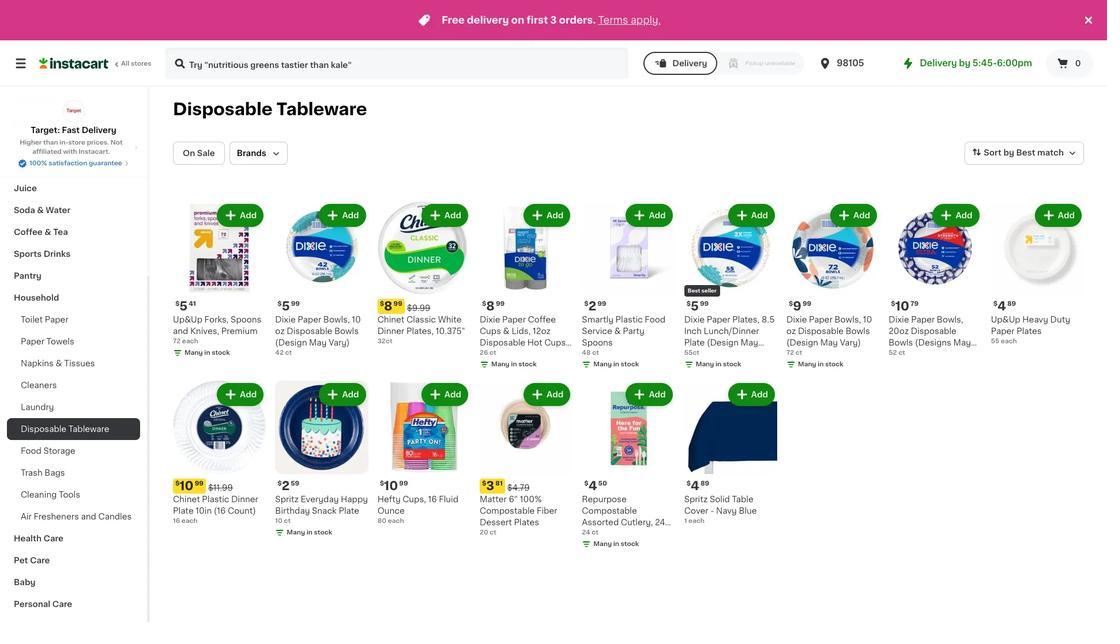Task type: describe. For each thing, give the bounding box(es) containing it.
cleaning tools
[[21, 491, 80, 500]]

$ 10 79
[[891, 301, 919, 313]]

& inside dixie paper coffee cups & lids, 12oz disposable hot cups (variety pack)
[[503, 328, 510, 336]]

laundry link
[[7, 397, 140, 419]]

add for 52 ct
[[956, 212, 973, 220]]

with
[[63, 149, 77, 155]]

1 horizontal spatial disposable tableware
[[173, 101, 367, 118]]

each inside hefty cups, 16 fluid ounce 80 each
[[388, 518, 404, 525]]

solid
[[710, 496, 730, 504]]

bowls for dixie paper bowls, 10 oz disposable bowls (design may vary) 72 ct
[[846, 328, 870, 336]]

dixie inside dixie paper bowls, 10 oz disposable bowls (design may vary) 72 ct
[[787, 316, 807, 324]]

add for 32ct
[[445, 212, 461, 220]]

dixie paper coffee cups & lids, 12oz disposable hot cups (variety pack)
[[480, 316, 566, 359]]

spoons inside smartly plastic food service & party spoons 48 ct
[[582, 339, 613, 347]]

add button for 26 ct
[[525, 205, 570, 226]]

1 horizontal spatial tableware
[[276, 101, 367, 118]]

target: fast delivery logo image
[[63, 100, 85, 122]]

prices.
[[87, 140, 109, 146]]

48
[[582, 350, 591, 357]]

vary) for dixie paper bowls, 10 oz disposable bowls (design may vary) 42 ct
[[329, 339, 350, 347]]

add button for 16 each
[[218, 385, 263, 406]]

ct inside spritz everyday happy birthday snack plate 10 ct
[[284, 518, 291, 525]]

disposable inside dixie paper bowls, 10 oz disposable bowls (design may vary) 42 ct
[[287, 328, 332, 336]]

24 inside "repurpose compostable assorted cutlery, 24 ct"
[[655, 519, 665, 527]]

cheese
[[14, 163, 46, 171]]

instacart logo image
[[39, 57, 108, 70]]

1 vertical spatial 24
[[582, 530, 591, 536]]

bowls, for dixie paper bowls, 20oz disposable bowls (designs may vary)
[[937, 316, 964, 324]]

bowls inside "dixie paper bowls, 20oz disposable bowls (designs may vary)"
[[889, 339, 913, 347]]

plates inside up&up heavy duty paper plates 55 each
[[1017, 328, 1042, 336]]

$ 2 99
[[585, 301, 607, 313]]

disposable tableware link
[[7, 419, 140, 441]]

household
[[14, 294, 59, 302]]

store
[[68, 140, 85, 146]]

bowls, for dixie paper bowls, 10 oz disposable bowls (design may vary) 72 ct
[[835, 316, 861, 324]]

personal care
[[14, 601, 72, 609]]

guarantee
[[89, 160, 122, 167]]

meat & seafood link
[[7, 68, 140, 90]]

up&up for paper
[[991, 316, 1021, 324]]

41
[[189, 301, 196, 308]]

$ 9 99
[[789, 301, 812, 313]]

dixie paper bowls, 10 oz disposable bowls (design may vary) 72 ct
[[787, 316, 872, 357]]

stock for dixie paper plates, 8.5 inch lunch/dinner plate (design may vary)
[[723, 362, 742, 368]]

ice cream
[[14, 97, 56, 105]]

toilet paper
[[21, 316, 68, 324]]

may for dixie paper plates, 8.5 inch lunch/dinner plate (design may vary)
[[741, 339, 759, 347]]

24 ct
[[582, 530, 599, 536]]

$ for 1 each
[[687, 481, 691, 487]]

add for 48 ct
[[649, 212, 666, 220]]

pantry
[[14, 272, 41, 280]]

ct inside smartly plastic food service & party spoons 48 ct
[[593, 350, 599, 357]]

55
[[991, 339, 1000, 345]]

may for dixie paper bowls, 10 oz disposable bowls (design may vary) 72 ct
[[821, 339, 838, 347]]

cleaning tools link
[[7, 485, 140, 506]]

brands
[[237, 149, 266, 157]]

in for dixie paper bowls, 10 oz disposable bowls (design may vary)
[[818, 362, 824, 368]]

add button for 42 ct
[[320, 205, 365, 226]]

$ for 72 ct
[[789, 301, 793, 308]]

compostable inside $ 3 81 $4.79 matter 6" 100% compostable fiber dessert plates 20 ct
[[480, 507, 535, 516]]

dessert
[[480, 519, 512, 527]]

plates inside $ 3 81 $4.79 matter 6" 100% compostable fiber dessert plates 20 ct
[[514, 519, 539, 527]]

52 ct
[[889, 350, 906, 357]]

26 ct
[[480, 350, 496, 357]]

on
[[183, 149, 195, 157]]

add for 80 each
[[445, 391, 461, 399]]

stock for spritz everyday happy birthday snack plate
[[314, 530, 332, 536]]

spritz for birthday
[[275, 496, 299, 504]]

dixie paper bowls, 10 oz disposable bowls (design may vary) 42 ct
[[275, 316, 361, 357]]

sort
[[984, 149, 1002, 157]]

79
[[911, 301, 919, 308]]

up&up for and
[[173, 316, 202, 324]]

trash bags link
[[7, 463, 140, 485]]

$ 8 99
[[482, 301, 505, 313]]

chinet plastic dinner plate 10in (16 count) 16 each
[[173, 496, 258, 525]]

$ 4 89 for spritz
[[687, 480, 710, 492]]

hefty
[[378, 496, 401, 504]]

count)
[[228, 507, 256, 516]]

42
[[275, 350, 284, 357]]

many for dixie paper coffee cups & lids, 12oz disposable hot cups (variety pack)
[[491, 362, 510, 368]]

$ 4 50
[[585, 480, 607, 492]]

$3.81 original price: $4.79 element
[[480, 479, 573, 494]]

0 horizontal spatial coffee
[[14, 228, 43, 237]]

89 for spritz
[[701, 481, 710, 487]]

72 inside "up&up forks, spoons and knives, premium 72 each"
[[173, 339, 181, 345]]

ct inside $ 3 81 $4.79 matter 6" 100% compostable fiber dessert plates 20 ct
[[490, 530, 497, 536]]

dinner inside chinet plastic dinner plate 10in (16 count) 16 each
[[231, 496, 258, 504]]

99 inside $10.99 original price: $11.99 element
[[195, 481, 204, 487]]

add for 1 each
[[751, 391, 768, 399]]

2 for smartly plastic food service & party spoons
[[589, 301, 597, 313]]

$10.99 original price: $11.99 element
[[173, 479, 266, 494]]

smartly
[[582, 316, 614, 324]]

baby
[[14, 579, 35, 587]]

99 for 26 ct
[[496, 301, 505, 308]]

ice cream link
[[7, 90, 140, 112]]

10 inside dixie paper bowls, 10 oz disposable bowls (design may vary) 72 ct
[[863, 316, 872, 324]]

add button for 72 each
[[218, 205, 263, 226]]

$ for 80 each
[[380, 481, 384, 487]]

$ for 48 ct
[[585, 301, 589, 308]]

and inside 'link'
[[81, 513, 96, 521]]

repurpose
[[582, 496, 627, 504]]

1 vertical spatial cups
[[545, 339, 566, 347]]

each inside up&up heavy duty paper plates 55 each
[[1001, 339, 1017, 345]]

in-
[[60, 140, 68, 146]]

99 for 48 ct
[[598, 301, 607, 308]]

compostable inside "repurpose compostable assorted cutlery, 24 ct"
[[582, 507, 637, 516]]

knives,
[[190, 328, 219, 336]]

vary) for dixie paper plates, 8.5 inch lunch/dinner plate (design may vary)
[[685, 351, 705, 359]]

frozen foods link
[[7, 112, 140, 134]]

food inside smartly plastic food service & party spoons 48 ct
[[645, 316, 666, 324]]

service
[[582, 328, 613, 336]]

16 inside hefty cups, 16 fluid ounce 80 each
[[428, 496, 437, 504]]

100% satisfaction guarantee
[[29, 160, 122, 167]]

foods
[[44, 119, 70, 127]]

add button for 55ct
[[730, 205, 774, 226]]

heavy
[[1023, 316, 1049, 324]]

ice
[[14, 97, 27, 105]]

toilet
[[21, 316, 43, 324]]

higher than in-store prices. not affiliated with instacart.
[[20, 140, 123, 155]]

product group containing 9
[[787, 202, 880, 372]]

paper for dixie paper bowls, 10 oz disposable bowls (design may vary) 72 ct
[[809, 316, 833, 324]]

cover
[[685, 507, 709, 516]]

add for 55 each
[[1058, 212, 1075, 220]]

plastic for (16
[[202, 496, 229, 504]]

dixie paper bowls, 20oz disposable bowls (designs may vary)
[[889, 316, 971, 359]]

each inside chinet plastic dinner plate 10in (16 count) 16 each
[[182, 518, 198, 525]]

health care link
[[7, 528, 140, 550]]

& for tea
[[45, 228, 51, 237]]

many for repurpose compostable assorted cutlery, 24 ct
[[594, 541, 612, 548]]

spritz for cover
[[685, 496, 708, 504]]

$ for 52 ct
[[891, 301, 896, 308]]

20
[[480, 530, 488, 536]]

delivery by 5:45-6:00pm
[[920, 59, 1033, 67]]

add button for 20 ct
[[525, 385, 570, 406]]

delivery for delivery
[[673, 59, 707, 67]]

in for dixie paper coffee cups & lids, 12oz disposable hot cups (variety pack)
[[511, 362, 517, 368]]

many in stock for up&up forks, spoons and knives, premium
[[185, 350, 230, 357]]

many for smartly plastic food service & party spoons
[[594, 362, 612, 368]]

add button for 32ct
[[423, 205, 467, 226]]

air fresheners and candles link
[[7, 506, 140, 528]]

pantry link
[[7, 265, 140, 287]]

add for 20 ct
[[547, 391, 564, 399]]

white
[[438, 316, 462, 324]]

8.5
[[762, 316, 775, 324]]

in for spritz everyday happy birthday snack plate
[[307, 530, 313, 536]]

add for 72 each
[[240, 212, 257, 220]]

plates, inside $ 8 99 $9.99 chinet classic white dinner plates, 10.375" 32ct
[[407, 328, 434, 336]]

delivery by 5:45-6:00pm link
[[902, 57, 1033, 70]]

paper for dixie paper bowls, 20oz disposable bowls (designs may vary)
[[912, 316, 935, 324]]

cutlery,
[[621, 519, 653, 527]]

(variety
[[480, 351, 511, 359]]

50
[[599, 481, 607, 487]]

$ 3 81 $4.79 matter 6" 100% compostable fiber dessert plates 20 ct
[[480, 480, 558, 536]]

4 for repurpose compostable assorted cutlery, 24 ct
[[589, 480, 597, 492]]

hot
[[528, 339, 543, 347]]

best for best match
[[1017, 149, 1036, 157]]

sports drinks
[[14, 250, 70, 258]]

Search field
[[166, 48, 628, 78]]

$ for 10 ct
[[278, 481, 282, 487]]

add for 16 each
[[240, 391, 257, 399]]

drinks
[[44, 250, 70, 258]]

$ 5 99 for dixie paper plates, 8.5 inch lunch/dinner plate (design may vary)
[[687, 301, 709, 313]]

product group containing 3
[[480, 381, 573, 538]]

delivery
[[467, 16, 509, 25]]

1 vertical spatial disposable tableware
[[21, 426, 109, 434]]

5 for dixie paper plates, 8.5 inch lunch/dinner plate (design may vary)
[[691, 301, 699, 313]]

8 for 8
[[486, 301, 495, 313]]

12oz
[[533, 328, 551, 336]]

forks,
[[205, 316, 229, 324]]

navy
[[716, 507, 737, 516]]

99 inside $ 8 99 $9.99 chinet classic white dinner plates, 10.375" 32ct
[[394, 301, 403, 308]]

instacart.
[[79, 149, 110, 155]]

99 for 55ct
[[700, 301, 709, 308]]

meat & seafood
[[14, 75, 81, 83]]

higher
[[20, 140, 42, 146]]

bowls for dixie paper bowls, 10 oz disposable bowls (design may vary) 42 ct
[[335, 328, 359, 336]]

89 for up&up
[[1008, 301, 1016, 308]]

paper for toilet paper
[[45, 316, 68, 324]]

$ 10 99 inside $10.99 original price: $11.99 element
[[175, 480, 204, 492]]

5 for dixie paper bowls, 10 oz disposable bowls (design may vary)
[[282, 301, 290, 313]]

plate inside dixie paper plates, 8.5 inch lunch/dinner plate (design may vary)
[[685, 339, 705, 347]]

blue
[[739, 507, 757, 516]]

$ for 42 ct
[[278, 301, 282, 308]]

on sale
[[183, 149, 215, 157]]

target: fast delivery link
[[31, 100, 116, 136]]

100% inside $ 3 81 $4.79 matter 6" 100% compostable fiber dessert plates 20 ct
[[520, 496, 542, 504]]

add button for 55 each
[[1036, 205, 1081, 226]]

add for 42 ct
[[342, 212, 359, 220]]

personal care link
[[7, 594, 140, 616]]

3 inside limited time offer "region"
[[550, 16, 557, 25]]

paper for dixie paper plates, 8.5 inch lunch/dinner plate (design may vary)
[[707, 316, 731, 324]]

by for sort
[[1004, 149, 1015, 157]]



Task type: vqa. For each thing, say whether or not it's contained in the screenshot.


Task type: locate. For each thing, give the bounding box(es) containing it.
2 horizontal spatial (design
[[787, 339, 819, 347]]

disposable tableware up brands dropdown button
[[173, 101, 367, 118]]

paper towels link
[[7, 331, 140, 353]]

each down knives, in the bottom of the page
[[182, 339, 198, 345]]

spritz inside spritz solid table cover - navy blue 1 each
[[685, 496, 708, 504]]

disposable inside disposable tableware link
[[21, 426, 66, 434]]

10 inside spritz everyday happy birthday snack plate 10 ct
[[275, 518, 283, 525]]

0 vertical spatial plastic
[[616, 316, 643, 324]]

0 horizontal spatial disposable tableware
[[21, 426, 109, 434]]

2 (design from the left
[[787, 339, 819, 347]]

add button for 52 ct
[[934, 205, 979, 226]]

sports
[[14, 250, 42, 258]]

spritz inside spritz everyday happy birthday snack plate 10 ct
[[275, 496, 299, 504]]

0 horizontal spatial 89
[[701, 481, 710, 487]]

1 vertical spatial 2
[[282, 480, 290, 492]]

$ down best seller
[[687, 301, 691, 308]]

$ up hefty
[[380, 481, 384, 487]]

many down service
[[594, 362, 612, 368]]

$ for 55ct
[[687, 301, 691, 308]]

1 horizontal spatial dinner
[[378, 328, 405, 336]]

99 down best seller
[[700, 301, 709, 308]]

2 up&up from the left
[[991, 316, 1021, 324]]

None search field
[[165, 47, 629, 80]]

$ inside $ 8 99 $9.99 chinet classic white dinner plates, 10.375" 32ct
[[380, 301, 384, 308]]

limited time offer region
[[0, 0, 1082, 40]]

many in stock down knives, in the bottom of the page
[[185, 350, 230, 357]]

100% down $3.81 original price: $4.79 element
[[520, 496, 542, 504]]

0 horizontal spatial dinner
[[231, 496, 258, 504]]

1
[[685, 518, 687, 525]]

99 up dixie paper bowls, 10 oz disposable bowls (design may vary) 42 ct
[[291, 301, 300, 308]]

plate inside spritz everyday happy birthday snack plate 10 ct
[[339, 507, 359, 516]]

0 vertical spatial and
[[173, 328, 188, 336]]

soda
[[14, 207, 35, 215]]

in down dixie paper plates, 8.5 inch lunch/dinner plate (design may vary)
[[716, 362, 722, 368]]

72 down 9
[[787, 350, 794, 357]]

99 left $9.99
[[394, 301, 403, 308]]

6"
[[509, 496, 518, 504]]

plastic up party
[[616, 316, 643, 324]]

stock for dixie paper coffee cups & lids, 12oz disposable hot cups (variety pack)
[[519, 362, 537, 368]]

99 left '$11.99'
[[195, 481, 204, 487]]

stock for repurpose compostable assorted cutlery, 24 ct
[[621, 541, 639, 548]]

0 horizontal spatial by
[[959, 59, 971, 67]]

$8.99 original price: $9.99 element
[[378, 300, 471, 315]]

$ left $9.99
[[380, 301, 384, 308]]

everyday
[[301, 496, 339, 504]]

trash bags
[[21, 470, 65, 478]]

plastic inside smartly plastic food service & party spoons 48 ct
[[616, 316, 643, 324]]

spoons inside "up&up forks, spoons and knives, premium 72 each"
[[231, 316, 262, 324]]

1 horizontal spatial $ 10 99
[[380, 480, 408, 492]]

99 inside $ 9 99
[[803, 301, 812, 308]]

oz for dixie paper bowls, 10 oz disposable bowls (design may vary) 42 ct
[[275, 328, 285, 336]]

1 vertical spatial plates
[[514, 519, 539, 527]]

may inside "dixie paper bowls, 20oz disposable bowls (designs may vary)"
[[954, 339, 971, 347]]

in down assorted
[[614, 541, 619, 548]]

$ up cover
[[687, 481, 691, 487]]

1 vertical spatial chinet
[[173, 496, 200, 504]]

$ 5 99 up dixie paper bowls, 10 oz disposable bowls (design may vary) 42 ct
[[278, 301, 300, 313]]

(design up 42
[[275, 339, 307, 347]]

1 vertical spatial 16
[[173, 518, 180, 525]]

tea
[[53, 228, 68, 237]]

may
[[309, 339, 327, 347], [821, 339, 838, 347], [954, 339, 971, 347], [741, 339, 759, 347]]

1 horizontal spatial best
[[1017, 149, 1036, 157]]

1 (design from the left
[[275, 339, 307, 347]]

3 inside $ 3 81 $4.79 matter 6" 100% compostable fiber dessert plates 20 ct
[[486, 480, 495, 492]]

and inside "up&up forks, spoons and knives, premium 72 each"
[[173, 328, 188, 336]]

spritz up birthday
[[275, 496, 299, 504]]

100% inside 100% satisfaction guarantee button
[[29, 160, 47, 167]]

0 horizontal spatial $ 5 99
[[278, 301, 300, 313]]

5:45-
[[973, 59, 997, 67]]

vary) inside "dixie paper bowls, 20oz disposable bowls (designs may vary)"
[[889, 351, 910, 359]]

bowls
[[335, 328, 359, 336], [846, 328, 870, 336], [889, 339, 913, 347]]

plates, down "classic"
[[407, 328, 434, 336]]

$ left '$11.99'
[[175, 481, 180, 487]]

plate inside chinet plastic dinner plate 10in (16 count) 16 each
[[173, 507, 194, 516]]

2 $ 5 99 from the left
[[687, 301, 709, 313]]

stock down "up&up forks, spoons and knives, premium 72 each"
[[212, 350, 230, 357]]

$ left 79
[[891, 301, 896, 308]]

4 for up&up heavy duty paper plates
[[998, 301, 1007, 313]]

spoons up premium
[[231, 316, 262, 324]]

juice
[[14, 185, 37, 193]]

coffee up sports
[[14, 228, 43, 237]]

0 horizontal spatial $ 4 89
[[687, 480, 710, 492]]

towels
[[46, 338, 74, 346]]

compostable down 6"
[[480, 507, 535, 516]]

0 horizontal spatial plates
[[514, 519, 539, 527]]

$ inside $ 9 99
[[789, 301, 793, 308]]

1 8 from the left
[[486, 301, 495, 313]]

1 horizontal spatial and
[[173, 328, 188, 336]]

stock down cutlery,
[[621, 541, 639, 548]]

$ 4 89 for up&up
[[994, 301, 1016, 313]]

& inside smartly plastic food service & party spoons 48 ct
[[615, 328, 621, 336]]

bags
[[45, 470, 65, 478]]

$ inside $ 8 99
[[482, 301, 486, 308]]

by left "5:45-"
[[959, 59, 971, 67]]

disposable inside dixie paper coffee cups & lids, 12oz disposable hot cups (variety pack)
[[480, 339, 526, 347]]

0 horizontal spatial 5
[[180, 301, 188, 313]]

& left party
[[615, 328, 621, 336]]

in for smartly plastic food service & party spoons
[[614, 362, 619, 368]]

oz up 42
[[275, 328, 285, 336]]

oz for dixie paper bowls, 10 oz disposable bowls (design may vary) 72 ct
[[787, 328, 796, 336]]

add for 26 ct
[[547, 212, 564, 220]]

health
[[14, 535, 42, 543]]

may inside dixie paper bowls, 10 oz disposable bowls (design may vary) 42 ct
[[309, 339, 327, 347]]

many in stock for spritz everyday happy birthday snack plate
[[287, 530, 332, 536]]

0 horizontal spatial chinet
[[173, 496, 200, 504]]

add button for 72 ct
[[832, 205, 876, 226]]

0 horizontal spatial 2
[[282, 480, 290, 492]]

1 oz from the left
[[275, 328, 285, 336]]

in for repurpose compostable assorted cutlery, 24 ct
[[614, 541, 619, 548]]

1 vertical spatial 89
[[701, 481, 710, 487]]

5 dixie from the left
[[685, 316, 705, 324]]

$ 10 99 up hefty
[[380, 480, 408, 492]]

paper towels
[[21, 338, 74, 346]]

0 horizontal spatial 8
[[384, 301, 393, 313]]

4 up cover
[[691, 480, 700, 492]]

fluid
[[439, 496, 459, 504]]

$ inside $ 4 50
[[585, 481, 589, 487]]

plate down happy
[[339, 507, 359, 516]]

99 up smartly
[[598, 301, 607, 308]]

chinet up 32ct
[[378, 316, 405, 324]]

many in stock down spritz everyday happy birthday snack plate 10 ct
[[287, 530, 332, 536]]

by inside field
[[1004, 149, 1015, 157]]

bowls inside dixie paper bowls, 10 oz disposable bowls (design may vary) 72 ct
[[846, 328, 870, 336]]

coffee inside dixie paper coffee cups & lids, 12oz disposable hot cups (variety pack)
[[528, 316, 556, 324]]

service type group
[[644, 52, 805, 75]]

1 horizontal spatial delivery
[[673, 59, 707, 67]]

water
[[46, 207, 70, 215]]

1 vertical spatial plates,
[[407, 328, 434, 336]]

disposable inside dixie paper bowls, 10 oz disposable bowls (design may vary) 72 ct
[[798, 328, 844, 336]]

1 horizontal spatial 100%
[[520, 496, 542, 504]]

72 inside dixie paper bowls, 10 oz disposable bowls (design may vary) 72 ct
[[787, 350, 794, 357]]

Best match Sort by field
[[965, 142, 1084, 165]]

each down '10in'
[[182, 518, 198, 525]]

24 down assorted
[[582, 530, 591, 536]]

dixie up inch on the right of the page
[[685, 316, 705, 324]]

$ for 24 ct
[[585, 481, 589, 487]]

plastic for party
[[616, 316, 643, 324]]

(design inside dixie paper bowls, 10 oz disposable bowls (design may vary) 72 ct
[[787, 339, 819, 347]]

paper inside up&up heavy duty paper plates 55 each
[[991, 328, 1015, 336]]

dixie down $ 8 99
[[480, 316, 500, 324]]

0 vertical spatial 3
[[550, 16, 557, 25]]

1 spritz from the left
[[275, 496, 299, 504]]

soda & water link
[[7, 200, 140, 222]]

& for seafood
[[37, 75, 44, 83]]

stock down smartly plastic food service & party spoons 48 ct
[[621, 362, 639, 368]]

bowls, inside "dixie paper bowls, 20oz disposable bowls (designs may vary)"
[[937, 316, 964, 324]]

3 (design from the left
[[707, 339, 739, 347]]

2 $ 10 99 from the left
[[380, 480, 408, 492]]

up&up inside "up&up forks, spoons and knives, premium 72 each"
[[173, 316, 202, 324]]

0 horizontal spatial bowls,
[[324, 316, 350, 324]]

1 horizontal spatial plates,
[[733, 316, 760, 324]]

add for 55ct
[[751, 212, 768, 220]]

chinet inside $ 8 99 $9.99 chinet classic white dinner plates, 10.375" 32ct
[[378, 316, 405, 324]]

$ left "81"
[[482, 481, 486, 487]]

2 may from the left
[[821, 339, 838, 347]]

0 vertical spatial 16
[[428, 496, 437, 504]]

16
[[428, 496, 437, 504], [173, 518, 180, 525]]

chinet inside chinet plastic dinner plate 10in (16 count) 16 each
[[173, 496, 200, 504]]

up&up heavy duty paper plates 55 each
[[991, 316, 1071, 345]]

cups up 26 ct
[[480, 328, 501, 336]]

1 horizontal spatial cups
[[545, 339, 566, 347]]

1 horizontal spatial 72
[[787, 350, 794, 357]]

many in stock down assorted
[[594, 541, 639, 548]]

(design down $ 9 99
[[787, 339, 819, 347]]

0 vertical spatial care
[[43, 535, 63, 543]]

spoons
[[231, 316, 262, 324], [582, 339, 613, 347]]

food
[[645, 316, 666, 324], [21, 448, 41, 456]]

vary) inside dixie paper bowls, 10 oz disposable bowls (design may vary) 42 ct
[[329, 339, 350, 347]]

$ 8 99 $9.99 chinet classic white dinner plates, 10.375" 32ct
[[378, 301, 465, 345]]

care right the pet at the left bottom of page
[[30, 557, 50, 565]]

$ up 42
[[278, 301, 282, 308]]

0 vertical spatial plates
[[1017, 328, 1042, 336]]

0 horizontal spatial 72
[[173, 339, 181, 345]]

fresheners
[[34, 513, 79, 521]]

0 vertical spatial coffee
[[14, 228, 43, 237]]

storage
[[44, 448, 75, 456]]

2 oz from the left
[[787, 328, 796, 336]]

many down 55ct
[[696, 362, 714, 368]]

sports drinks link
[[7, 243, 140, 265]]

1 horizontal spatial spoons
[[582, 339, 613, 347]]

$ inside $ 3 81 $4.79 matter 6" 100% compostable fiber dessert plates 20 ct
[[482, 481, 486, 487]]

2 5 from the left
[[282, 301, 290, 313]]

duty
[[1051, 316, 1071, 324]]

$ for 26 ct
[[482, 301, 486, 308]]

candles
[[98, 513, 132, 521]]

delivery for delivery by 5:45-6:00pm
[[920, 59, 957, 67]]

4 left 50
[[589, 480, 597, 492]]

1 5 from the left
[[180, 301, 188, 313]]

0 vertical spatial cups
[[480, 328, 501, 336]]

2 dixie from the left
[[480, 316, 500, 324]]

0 vertical spatial 24
[[655, 519, 665, 527]]

dinner up count)
[[231, 496, 258, 504]]

best for best seller
[[688, 289, 701, 294]]

up&up inside up&up heavy duty paper plates 55 each
[[991, 316, 1021, 324]]

dinner inside $ 8 99 $9.99 chinet classic white dinner plates, 10.375" 32ct
[[378, 328, 405, 336]]

1 horizontal spatial compostable
[[582, 507, 637, 516]]

0 vertical spatial tableware
[[276, 101, 367, 118]]

many down the "24 ct"
[[594, 541, 612, 548]]

99 for 80 each
[[399, 481, 408, 487]]

80
[[378, 518, 386, 525]]

100% down 'affiliated'
[[29, 160, 47, 167]]

$ 5 99 down best seller
[[687, 301, 709, 313]]

99 up 'cups,'
[[399, 481, 408, 487]]

& right meat
[[37, 75, 44, 83]]

plates, inside dixie paper plates, 8.5 inch lunch/dinner plate (design may vary)
[[733, 316, 760, 324]]

1 horizontal spatial chinet
[[378, 316, 405, 324]]

spritz
[[275, 496, 299, 504], [685, 496, 708, 504]]

10 inside dixie paper bowls, 10 oz disposable bowls (design may vary) 42 ct
[[352, 316, 361, 324]]

dixie inside dixie paper bowls, 10 oz disposable bowls (design may vary) 42 ct
[[275, 316, 296, 324]]

ct inside dixie paper bowls, 10 oz disposable bowls (design may vary) 42 ct
[[285, 350, 292, 357]]

plate up 55ct
[[685, 339, 705, 347]]

$ inside $ 5 41
[[175, 301, 180, 308]]

0 horizontal spatial plastic
[[202, 496, 229, 504]]

2 horizontal spatial 5
[[691, 301, 699, 313]]

1 horizontal spatial plastic
[[616, 316, 643, 324]]

many for dixie paper bowls, 10 oz disposable bowls (design may vary)
[[798, 362, 817, 368]]

(design for dixie paper bowls, 10 oz disposable bowls (design may vary) 42 ct
[[275, 339, 307, 347]]

soda & water
[[14, 207, 70, 215]]

paper for dixie paper bowls, 10 oz disposable bowls (design may vary) 42 ct
[[298, 316, 321, 324]]

1 horizontal spatial coffee
[[528, 316, 556, 324]]

3 dixie from the left
[[787, 316, 807, 324]]

bowls inside dixie paper bowls, 10 oz disposable bowls (design may vary) 42 ct
[[335, 328, 359, 336]]

0 horizontal spatial compostable
[[480, 507, 535, 516]]

$ 5 99 for dixie paper bowls, 10 oz disposable bowls (design may vary)
[[278, 301, 300, 313]]

add button for 10 ct
[[320, 385, 365, 406]]

many down knives, in the bottom of the page
[[185, 350, 203, 357]]

0 horizontal spatial 16
[[173, 518, 180, 525]]

3 5 from the left
[[691, 301, 699, 313]]

1 horizontal spatial 4
[[691, 480, 700, 492]]

in down pack)
[[511, 362, 517, 368]]

(design inside dixie paper bowls, 10 oz disposable bowls (design may vary) 42 ct
[[275, 339, 307, 347]]

1 horizontal spatial 3
[[550, 16, 557, 25]]

in for dixie paper plates, 8.5 inch lunch/dinner plate (design may vary)
[[716, 362, 722, 368]]

99 inside $ 2 99
[[598, 301, 607, 308]]

0 horizontal spatial 4
[[589, 480, 597, 492]]

0 horizontal spatial plate
[[173, 507, 194, 516]]

3 bowls, from the left
[[937, 316, 964, 324]]

1 horizontal spatial bowls
[[846, 328, 870, 336]]

2
[[589, 301, 597, 313], [282, 480, 290, 492]]

plate left '10in'
[[173, 507, 194, 516]]

1 vertical spatial coffee
[[528, 316, 556, 324]]

pet care
[[14, 557, 50, 565]]

many in stock for dixie paper bowls, 10 oz disposable bowls (design may vary)
[[798, 362, 844, 368]]

first
[[527, 16, 548, 25]]

1 bowls, from the left
[[324, 316, 350, 324]]

0
[[1076, 59, 1081, 67]]

many for up&up forks, spoons and knives, premium
[[185, 350, 203, 357]]

and left candles
[[81, 513, 96, 521]]

add for 10 ct
[[342, 391, 359, 399]]

stock for up&up forks, spoons and knives, premium
[[212, 350, 230, 357]]

tableware inside disposable tableware link
[[68, 426, 109, 434]]

0 horizontal spatial tableware
[[68, 426, 109, 434]]

1 vertical spatial dinner
[[231, 496, 258, 504]]

disposable inside "dixie paper bowls, 20oz disposable bowls (designs may vary)"
[[911, 328, 957, 336]]

plate
[[685, 339, 705, 347], [173, 507, 194, 516], [339, 507, 359, 516]]

coffee & tea
[[14, 228, 68, 237]]

best inside field
[[1017, 149, 1036, 157]]

plastic inside chinet plastic dinner plate 10in (16 count) 16 each
[[202, 496, 229, 504]]

each inside spritz solid table cover - navy blue 1 each
[[689, 518, 705, 525]]

8 inside $ 8 99 $9.99 chinet classic white dinner plates, 10.375" 32ct
[[384, 301, 393, 313]]

2 left "59"
[[282, 480, 290, 492]]

1 horizontal spatial bowls,
[[835, 316, 861, 324]]

0 vertical spatial $ 4 89
[[994, 301, 1016, 313]]

oz inside dixie paper bowls, 10 oz disposable bowls (design may vary) 72 ct
[[787, 328, 796, 336]]

each inside "up&up forks, spoons and knives, premium 72 each"
[[182, 339, 198, 345]]

1 $ 5 99 from the left
[[278, 301, 300, 313]]

paper inside dixie paper coffee cups & lids, 12oz disposable hot cups (variety pack)
[[502, 316, 526, 324]]

$ for 72 each
[[175, 301, 180, 308]]

2 bowls, from the left
[[835, 316, 861, 324]]

dixie inside dixie paper plates, 8.5 inch lunch/dinner plate (design may vary)
[[685, 316, 705, 324]]

99 for 42 ct
[[291, 301, 300, 308]]

product group
[[173, 202, 266, 361], [275, 202, 368, 358], [378, 202, 471, 347], [480, 202, 573, 372], [582, 202, 675, 372], [685, 202, 778, 372], [787, 202, 880, 372], [889, 202, 982, 359], [991, 202, 1084, 347], [173, 381, 266, 526], [275, 381, 368, 540], [378, 381, 471, 526], [480, 381, 573, 538], [582, 381, 675, 552], [685, 381, 778, 526]]

1 may from the left
[[309, 339, 327, 347]]

many for spritz everyday happy birthday snack plate
[[287, 530, 305, 536]]

vary) inside dixie paper bowls, 10 oz disposable bowls (design may vary) 72 ct
[[840, 339, 861, 347]]

81
[[496, 481, 503, 487]]

16 inside chinet plastic dinner plate 10in (16 count) 16 each
[[173, 518, 180, 525]]

each down ounce
[[388, 518, 404, 525]]

1 vertical spatial spoons
[[582, 339, 613, 347]]

and left knives, in the bottom of the page
[[173, 328, 188, 336]]

spritz up cover
[[685, 496, 708, 504]]

10
[[896, 301, 910, 313], [352, 316, 361, 324], [863, 316, 872, 324], [180, 480, 194, 492], [384, 480, 398, 492], [275, 518, 283, 525]]

sort by
[[984, 149, 1015, 157]]

up&up down $ 5 41
[[173, 316, 202, 324]]

delivery inside button
[[673, 59, 707, 67]]

care down fresheners
[[43, 535, 63, 543]]

2 horizontal spatial bowls,
[[937, 316, 964, 324]]

3 may from the left
[[954, 339, 971, 347]]

8 left $9.99
[[384, 301, 393, 313]]

0 horizontal spatial bowls
[[335, 328, 359, 336]]

add button for 1 each
[[730, 385, 774, 406]]

10.375"
[[436, 328, 465, 336]]

may for dixie paper bowls, 10 oz disposable bowls (design may vary) 42 ct
[[309, 339, 327, 347]]

add for 72 ct
[[854, 212, 871, 220]]

$ up 26
[[482, 301, 486, 308]]

0 vertical spatial spoons
[[231, 316, 262, 324]]

3 right first
[[550, 16, 557, 25]]

many in stock for dixie paper plates, 8.5 inch lunch/dinner plate (design may vary)
[[696, 362, 742, 368]]

$ inside $ 2 59
[[278, 481, 282, 487]]

many in stock down 55ct
[[696, 362, 742, 368]]

0 button
[[1046, 50, 1094, 77]]

0 vertical spatial chinet
[[378, 316, 405, 324]]

stock inside product group
[[826, 362, 844, 368]]

seafood
[[46, 75, 81, 83]]

1 vertical spatial best
[[688, 289, 701, 294]]

(design down lunch/dinner
[[707, 339, 739, 347]]

& right soda
[[37, 207, 44, 215]]

napkins
[[21, 360, 54, 368]]

dixie for 10
[[889, 316, 910, 324]]

care for pet care
[[30, 557, 50, 565]]

0 horizontal spatial spritz
[[275, 496, 299, 504]]

89 up cover
[[701, 481, 710, 487]]

many down birthday
[[287, 530, 305, 536]]

compostable down "repurpose" on the right bottom of page
[[582, 507, 637, 516]]

1 compostable from the left
[[480, 507, 535, 516]]

0 vertical spatial food
[[645, 316, 666, 324]]

paper inside dixie paper bowls, 10 oz disposable bowls (design may vary) 72 ct
[[809, 316, 833, 324]]

4 may from the left
[[741, 339, 759, 347]]

and
[[173, 328, 188, 336], [81, 513, 96, 521]]

1 vertical spatial 72
[[787, 350, 794, 357]]

8 for chinet classic white dinner plates, 10.375"
[[384, 301, 393, 313]]

0 horizontal spatial 3
[[486, 480, 495, 492]]

99 inside $ 8 99
[[496, 301, 505, 308]]

2 8 from the left
[[384, 301, 393, 313]]

many in stock for repurpose compostable assorted cutlery, 24 ct
[[594, 541, 639, 548]]

stock for dixie paper bowls, 10 oz disposable bowls (design may vary)
[[826, 362, 844, 368]]

may inside dixie paper plates, 8.5 inch lunch/dinner plate (design may vary)
[[741, 339, 759, 347]]

0 horizontal spatial up&up
[[173, 316, 202, 324]]

$ left 41
[[175, 301, 180, 308]]

in down smartly plastic food service & party spoons 48 ct
[[614, 362, 619, 368]]

1 horizontal spatial $ 5 99
[[687, 301, 709, 313]]

spritz solid table cover - navy blue 1 each
[[685, 496, 757, 525]]

99 for 72 ct
[[803, 301, 812, 308]]

1 horizontal spatial oz
[[787, 328, 796, 336]]

juice link
[[7, 178, 140, 200]]

1 vertical spatial $ 4 89
[[687, 480, 710, 492]]

1 up&up from the left
[[173, 316, 202, 324]]

98105
[[837, 59, 864, 67]]

many for dixie paper plates, 8.5 inch lunch/dinner plate (design may vary)
[[696, 362, 714, 368]]

1 horizontal spatial by
[[1004, 149, 1015, 157]]

many in stock for smartly plastic food service & party spoons
[[594, 362, 639, 368]]

0 horizontal spatial delivery
[[82, 126, 116, 134]]

vary) inside dixie paper plates, 8.5 inch lunch/dinner plate (design may vary)
[[685, 351, 705, 359]]

2 horizontal spatial bowls
[[889, 339, 913, 347]]

0 vertical spatial by
[[959, 59, 971, 67]]

dixie inside dixie paper coffee cups & lids, 12oz disposable hot cups (variety pack)
[[480, 316, 500, 324]]

0 vertical spatial disposable tableware
[[173, 101, 367, 118]]

care for personal care
[[52, 601, 72, 609]]

each right 55
[[1001, 339, 1017, 345]]

in down knives, in the bottom of the page
[[204, 350, 210, 357]]

terms
[[598, 16, 628, 25]]

$ for 55 each
[[994, 301, 998, 308]]

cleaners link
[[7, 375, 140, 397]]

5
[[180, 301, 188, 313], [282, 301, 290, 313], [691, 301, 699, 313]]

2 compostable from the left
[[582, 507, 637, 516]]

2 horizontal spatial 4
[[998, 301, 1007, 313]]

2 for spritz everyday happy birthday snack plate
[[282, 480, 290, 492]]

& for water
[[37, 207, 44, 215]]

1 $ 10 99 from the left
[[175, 480, 204, 492]]

ct inside "repurpose compostable assorted cutlery, 24 ct"
[[582, 531, 591, 539]]

1 vertical spatial care
[[30, 557, 50, 565]]

(design for dixie paper bowls, 10 oz disposable bowls (design may vary) 72 ct
[[787, 339, 819, 347]]

than
[[43, 140, 58, 146]]

terms apply. link
[[598, 16, 661, 25]]

ct inside dixie paper bowls, 10 oz disposable bowls (design may vary) 72 ct
[[796, 350, 803, 357]]

spoons down service
[[582, 339, 613, 347]]

best left seller
[[688, 289, 701, 294]]

dixie inside "dixie paper bowls, 20oz disposable bowls (designs may vary)"
[[889, 316, 910, 324]]

dixie for 5
[[685, 316, 705, 324]]

many in stock down smartly plastic food service & party spoons 48 ct
[[594, 362, 639, 368]]

0 horizontal spatial cups
[[480, 328, 501, 336]]

99 up dixie paper coffee cups & lids, 12oz disposable hot cups (variety pack)
[[496, 301, 505, 308]]

10 inside $10.99 original price: $11.99 element
[[180, 480, 194, 492]]

4 for spritz solid table cover - navy blue
[[691, 480, 700, 492]]

plates,
[[733, 316, 760, 324], [407, 328, 434, 336]]

1 vertical spatial food
[[21, 448, 41, 456]]

spritz everyday happy birthday snack plate 10 ct
[[275, 496, 368, 525]]

bowls, inside dixie paper bowls, 10 oz disposable bowls (design may vary) 72 ct
[[835, 316, 861, 324]]

disposable
[[173, 101, 273, 118], [287, 328, 332, 336], [798, 328, 844, 336], [911, 328, 957, 336], [480, 339, 526, 347], [21, 426, 66, 434]]

1 vertical spatial 100%
[[520, 496, 542, 504]]

0 horizontal spatial 24
[[582, 530, 591, 536]]

seller
[[702, 289, 717, 294]]

0 vertical spatial 72
[[173, 339, 181, 345]]

disposable tableware
[[173, 101, 367, 118], [21, 426, 109, 434]]

$ 5 41
[[175, 301, 196, 313]]

$ inside $ 10 79
[[891, 301, 896, 308]]

add for 24 ct
[[649, 391, 666, 399]]

hefty cups, 16 fluid ounce 80 each
[[378, 496, 459, 525]]

0 vertical spatial 89
[[1008, 301, 1016, 308]]

tableware
[[276, 101, 367, 118], [68, 426, 109, 434]]

stock down snack
[[314, 530, 332, 536]]

0 horizontal spatial (design
[[275, 339, 307, 347]]

plates down fiber
[[514, 519, 539, 527]]

free
[[442, 16, 465, 25]]

100% satisfaction guarantee button
[[18, 157, 129, 168]]

care for health care
[[43, 535, 63, 543]]

apply.
[[631, 16, 661, 25]]

inch
[[685, 328, 702, 336]]

cups down the 12oz
[[545, 339, 566, 347]]

1 vertical spatial tableware
[[68, 426, 109, 434]]

$ left "59"
[[278, 481, 282, 487]]

$ 4 89 up up&up heavy duty paper plates 55 each
[[994, 301, 1016, 313]]

meat
[[14, 75, 35, 83]]

household link
[[7, 287, 140, 309]]

affiliated
[[32, 149, 62, 155]]

59
[[291, 481, 299, 487]]

tissues
[[64, 360, 95, 368]]

89
[[1008, 301, 1016, 308], [701, 481, 710, 487]]

1 vertical spatial 3
[[486, 480, 495, 492]]

0 vertical spatial dinner
[[378, 328, 405, 336]]

napkins & tissues
[[21, 360, 95, 368]]

0 horizontal spatial oz
[[275, 328, 285, 336]]

16 down $10.99 original price: $11.99 element
[[173, 518, 180, 525]]

bowls, for dixie paper bowls, 10 oz disposable bowls (design may vary) 42 ct
[[324, 316, 350, 324]]

stock down pack)
[[519, 362, 537, 368]]

smartly plastic food service & party spoons 48 ct
[[582, 316, 666, 357]]

1 horizontal spatial (design
[[707, 339, 739, 347]]

1 horizontal spatial up&up
[[991, 316, 1021, 324]]

1 vertical spatial and
[[81, 513, 96, 521]]

personal
[[14, 601, 50, 609]]

oz inside dixie paper bowls, 10 oz disposable bowls (design may vary) 42 ct
[[275, 328, 285, 336]]

$ up dixie paper bowls, 10 oz disposable bowls (design may vary) 72 ct
[[789, 301, 793, 308]]

bowls, inside dixie paper bowls, 10 oz disposable bowls (design may vary) 42 ct
[[324, 316, 350, 324]]

stock for smartly plastic food service & party spoons
[[621, 362, 639, 368]]

1 horizontal spatial 8
[[486, 301, 495, 313]]

4 dixie from the left
[[889, 316, 910, 324]]

1 dixie from the left
[[275, 316, 296, 324]]

party
[[623, 328, 645, 336]]

chinet up '10in'
[[173, 496, 200, 504]]

add button for 80 each
[[423, 385, 467, 406]]

$
[[175, 301, 180, 308], [278, 301, 282, 308], [482, 301, 486, 308], [585, 301, 589, 308], [789, 301, 793, 308], [891, 301, 896, 308], [380, 301, 384, 308], [687, 301, 691, 308], [994, 301, 998, 308], [175, 481, 180, 487], [278, 481, 282, 487], [482, 481, 486, 487], [585, 481, 589, 487], [380, 481, 384, 487], [687, 481, 691, 487]]

dinner up 32ct
[[378, 328, 405, 336]]

$ inside $ 2 99
[[585, 301, 589, 308]]

99 right 9
[[803, 301, 812, 308]]

all
[[121, 61, 129, 67]]

dixie for 8
[[480, 316, 500, 324]]

plastic up (16
[[202, 496, 229, 504]]

16 left fluid
[[428, 496, 437, 504]]

cups,
[[403, 496, 426, 504]]

many in stock down pack)
[[491, 362, 537, 368]]

5 left 41
[[180, 301, 188, 313]]

lunch/dinner
[[704, 328, 759, 336]]

premium
[[221, 328, 258, 336]]

in down dixie paper bowls, 10 oz disposable bowls (design may vary) 72 ct
[[818, 362, 824, 368]]

may inside dixie paper bowls, 10 oz disposable bowls (design may vary) 72 ct
[[821, 339, 838, 347]]

& for tissues
[[56, 360, 62, 368]]

1 vertical spatial by
[[1004, 149, 1015, 157]]

on
[[511, 16, 525, 25]]

2 spritz from the left
[[685, 496, 708, 504]]

laundry
[[21, 404, 54, 412]]



